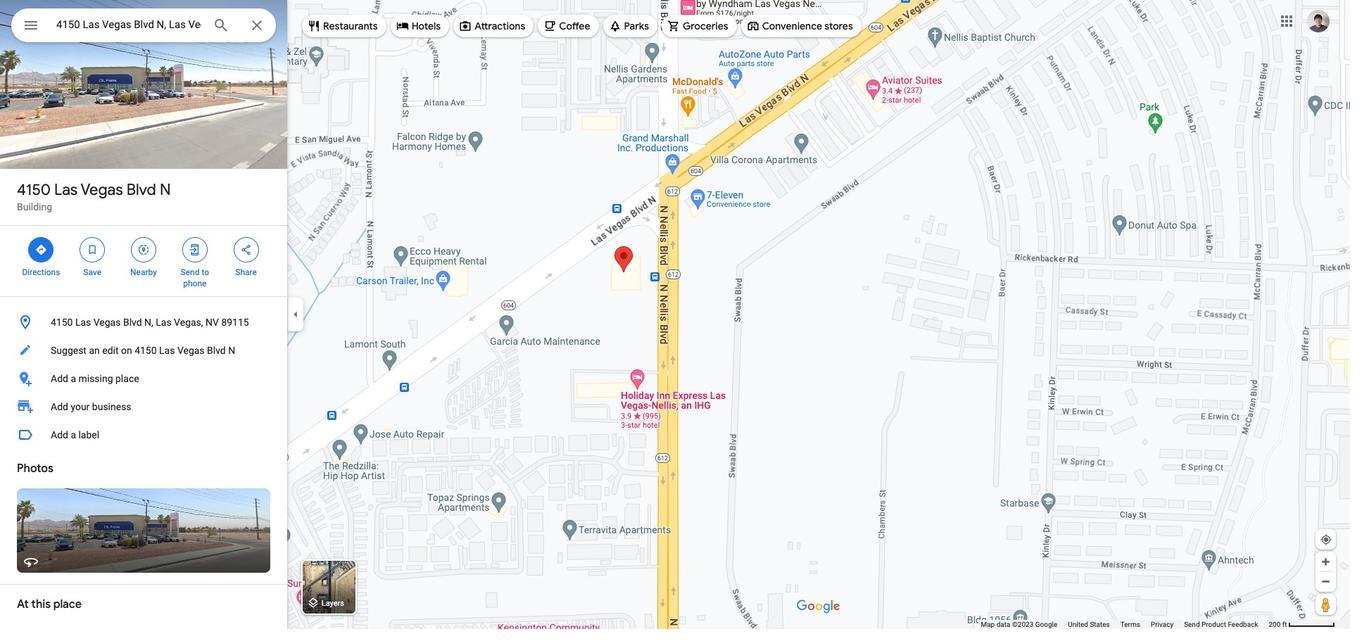 Task type: locate. For each thing, give the bounding box(es) containing it.
terms button
[[1121, 620, 1140, 629]]

suggest an edit on 4150 las vegas blvd n button
[[0, 337, 287, 365]]

place
[[115, 373, 139, 384], [53, 598, 82, 612]]

vegas for n,
[[93, 317, 121, 328]]

4150 las vegas blvd n main content
[[0, 0, 287, 629]]

convenience
[[762, 20, 822, 32]]

1 vertical spatial send
[[1184, 621, 1200, 629]]

suggest an edit on 4150 las vegas blvd n
[[51, 345, 235, 356]]

a left label
[[71, 429, 76, 441]]

1 vertical spatial vegas
[[93, 317, 121, 328]]

edit
[[102, 345, 119, 356]]

1 horizontal spatial 4150
[[51, 317, 73, 328]]

collapse side panel image
[[288, 307, 303, 322]]

4150 up building
[[17, 180, 51, 200]]

las
[[54, 180, 78, 200], [75, 317, 91, 328], [156, 317, 172, 328], [159, 345, 175, 356]]

2 vertical spatial vegas
[[177, 345, 205, 356]]

200 ft
[[1269, 621, 1287, 629]]


[[86, 242, 99, 258]]

0 vertical spatial 4150
[[17, 180, 51, 200]]

google
[[1035, 621, 1058, 629]]

add your business link
[[0, 393, 287, 421]]

0 horizontal spatial 4150
[[17, 180, 51, 200]]

product
[[1202, 621, 1226, 629]]

0 vertical spatial blvd
[[126, 180, 156, 200]]

add inside add a label button
[[51, 429, 68, 441]]

0 vertical spatial a
[[71, 373, 76, 384]]

vegas for n
[[81, 180, 123, 200]]

on
[[121, 345, 132, 356]]

send inside send to phone
[[181, 268, 200, 277]]

1 vertical spatial blvd
[[123, 317, 142, 328]]

0 horizontal spatial n
[[160, 180, 171, 200]]

0 vertical spatial place
[[115, 373, 139, 384]]

zoom in image
[[1321, 557, 1331, 567]]

place down on
[[115, 373, 139, 384]]

2 add from the top
[[51, 401, 68, 413]]

n
[[160, 180, 171, 200], [228, 345, 235, 356]]

add a label button
[[0, 421, 287, 449]]

nearby
[[130, 268, 157, 277]]

blvd
[[126, 180, 156, 200], [123, 317, 142, 328], [207, 345, 226, 356]]

business
[[92, 401, 131, 413]]

0 horizontal spatial send
[[181, 268, 200, 277]]

1 vertical spatial a
[[71, 429, 76, 441]]

1 add from the top
[[51, 373, 68, 384]]

privacy
[[1151, 621, 1174, 629]]

add left 'your'
[[51, 401, 68, 413]]

4150 inside 4150 las vegas blvd n building
[[17, 180, 51, 200]]

blvd down the nv
[[207, 345, 226, 356]]

1 vertical spatial place
[[53, 598, 82, 612]]

privacy button
[[1151, 620, 1174, 629]]

vegas
[[81, 180, 123, 200], [93, 317, 121, 328], [177, 345, 205, 356]]

add for add a label
[[51, 429, 68, 441]]

vegas up edit
[[93, 317, 121, 328]]

2 vertical spatial 4150
[[135, 345, 157, 356]]

4150 up 'suggest'
[[51, 317, 73, 328]]

united states
[[1068, 621, 1110, 629]]

200 ft button
[[1269, 621, 1336, 629]]

1 horizontal spatial n
[[228, 345, 235, 356]]


[[137, 242, 150, 258]]

footer
[[981, 620, 1269, 629]]

n,
[[144, 317, 153, 328]]

0 horizontal spatial place
[[53, 598, 82, 612]]

1 a from the top
[[71, 373, 76, 384]]

to
[[202, 268, 209, 277]]

send up phone
[[181, 268, 200, 277]]

0 vertical spatial n
[[160, 180, 171, 200]]


[[23, 15, 39, 35]]

save
[[83, 268, 101, 277]]

send inside button
[[1184, 621, 1200, 629]]

blvd left n,
[[123, 317, 142, 328]]

1 horizontal spatial place
[[115, 373, 139, 384]]

4150 inside 4150 las vegas blvd n, las vegas, nv 89115 button
[[51, 317, 73, 328]]

0 vertical spatial add
[[51, 373, 68, 384]]

add down 'suggest'
[[51, 373, 68, 384]]

vegas down vegas,
[[177, 345, 205, 356]]

4150 las vegas blvd n, las vegas, nv 89115
[[51, 317, 249, 328]]

place right this
[[53, 598, 82, 612]]

None field
[[56, 16, 201, 33]]

add inside add a missing place button
[[51, 373, 68, 384]]

4150 las vegas blvd n building
[[17, 180, 171, 213]]

footer containing map data ©2023 google
[[981, 620, 1269, 629]]

coffee
[[559, 20, 590, 32]]

parks
[[624, 20, 649, 32]]

1 vertical spatial n
[[228, 345, 235, 356]]

phone
[[183, 279, 207, 289]]

google maps element
[[0, 0, 1350, 629]]

4150 inside suggest an edit on 4150 las vegas blvd n button
[[135, 345, 157, 356]]

0 vertical spatial vegas
[[81, 180, 123, 200]]

©2023
[[1012, 621, 1034, 629]]

add inside add your business link
[[51, 401, 68, 413]]

blvd inside 4150 las vegas blvd n building
[[126, 180, 156, 200]]

none field inside 4150 las vegas blvd n, las vegas, nv 89115 field
[[56, 16, 201, 33]]

add left label
[[51, 429, 68, 441]]

1 horizontal spatial send
[[1184, 621, 1200, 629]]

4150 right on
[[135, 345, 157, 356]]

blvd up 
[[126, 180, 156, 200]]

a left "missing" at the left of page
[[71, 373, 76, 384]]

4150 for n,
[[51, 317, 73, 328]]

united states button
[[1068, 620, 1110, 629]]

this
[[31, 598, 51, 612]]

layers
[[322, 599, 344, 609]]

vegas inside 4150 las vegas blvd n building
[[81, 180, 123, 200]]

0 vertical spatial send
[[181, 268, 200, 277]]

4150
[[17, 180, 51, 200], [51, 317, 73, 328], [135, 345, 157, 356]]

suggest
[[51, 345, 87, 356]]

groceries
[[683, 20, 728, 32]]

1 vertical spatial add
[[51, 401, 68, 413]]

2 a from the top
[[71, 429, 76, 441]]

2 vertical spatial add
[[51, 429, 68, 441]]

add for add a missing place
[[51, 373, 68, 384]]

send
[[181, 268, 200, 277], [1184, 621, 1200, 629]]

add a missing place
[[51, 373, 139, 384]]

3 add from the top
[[51, 429, 68, 441]]

add
[[51, 373, 68, 384], [51, 401, 68, 413], [51, 429, 68, 441]]

n inside 4150 las vegas blvd n building
[[160, 180, 171, 200]]

hotels
[[412, 20, 441, 32]]

vegas,
[[174, 317, 203, 328]]

las inside 4150 las vegas blvd n building
[[54, 180, 78, 200]]

a
[[71, 373, 76, 384], [71, 429, 76, 441]]

2 horizontal spatial 4150
[[135, 345, 157, 356]]

1 vertical spatial 4150
[[51, 317, 73, 328]]

send left product
[[1184, 621, 1200, 629]]

vegas up 
[[81, 180, 123, 200]]

attractions
[[475, 20, 525, 32]]

footer inside google maps element
[[981, 620, 1269, 629]]



Task type: vqa. For each thing, say whether or not it's contained in the screenshot.
 Hotels
no



Task type: describe. For each thing, give the bounding box(es) containing it.
add a label
[[51, 429, 99, 441]]

your
[[71, 401, 90, 413]]

an
[[89, 345, 100, 356]]

 button
[[11, 8, 51, 45]]

data
[[997, 621, 1011, 629]]

actions for 4150 las vegas blvd n region
[[0, 226, 287, 296]]

a for label
[[71, 429, 76, 441]]

add a missing place button
[[0, 365, 287, 393]]

at
[[17, 598, 29, 612]]

restaurants
[[323, 20, 378, 32]]

4150 Las Vegas Blvd N, Las Vegas, NV 89115 field
[[11, 8, 276, 42]]

restaurants button
[[302, 9, 386, 43]]

at this place
[[17, 598, 82, 612]]

map
[[981, 621, 995, 629]]

hotels button
[[391, 9, 449, 43]]

nv
[[206, 317, 219, 328]]

stores
[[825, 20, 853, 32]]

send to phone
[[181, 268, 209, 289]]

attractions button
[[454, 9, 534, 43]]

united
[[1068, 621, 1088, 629]]


[[35, 242, 47, 258]]

coffee button
[[538, 9, 599, 43]]

states
[[1090, 621, 1110, 629]]

google account: nolan park  
(nolan.park@adept.ai) image
[[1307, 10, 1330, 32]]

place inside button
[[115, 373, 139, 384]]

ft
[[1283, 621, 1287, 629]]

a for missing
[[71, 373, 76, 384]]

show street view coverage image
[[1316, 594, 1336, 615]]

send product feedback
[[1184, 621, 1258, 629]]

convenience stores
[[762, 20, 853, 32]]

send for send product feedback
[[1184, 621, 1200, 629]]

directions
[[22, 268, 60, 277]]

missing
[[78, 373, 113, 384]]

send product feedback button
[[1184, 620, 1258, 629]]

zoom out image
[[1321, 577, 1331, 587]]

 search field
[[11, 8, 276, 45]]

label
[[78, 429, 99, 441]]

add your business
[[51, 401, 131, 413]]

89115
[[221, 317, 249, 328]]

terms
[[1121, 621, 1140, 629]]

send for send to phone
[[181, 268, 200, 277]]


[[240, 242, 252, 258]]

blvd for n,
[[123, 317, 142, 328]]

2 vertical spatial blvd
[[207, 345, 226, 356]]

n inside button
[[228, 345, 235, 356]]

convenience stores button
[[741, 9, 862, 43]]

4150 for n
[[17, 180, 51, 200]]

200
[[1269, 621, 1281, 629]]

blvd for n
[[126, 180, 156, 200]]


[[189, 242, 201, 258]]

add for add your business
[[51, 401, 68, 413]]

photos
[[17, 462, 53, 476]]

show your location image
[[1320, 534, 1333, 546]]

feedback
[[1228, 621, 1258, 629]]

parks button
[[603, 9, 658, 43]]

share
[[235, 268, 257, 277]]

groceries button
[[662, 9, 737, 43]]

4150 las vegas blvd n, las vegas, nv 89115 button
[[0, 308, 287, 337]]

building
[[17, 201, 52, 213]]

las inside suggest an edit on 4150 las vegas blvd n button
[[159, 345, 175, 356]]

map data ©2023 google
[[981, 621, 1058, 629]]



